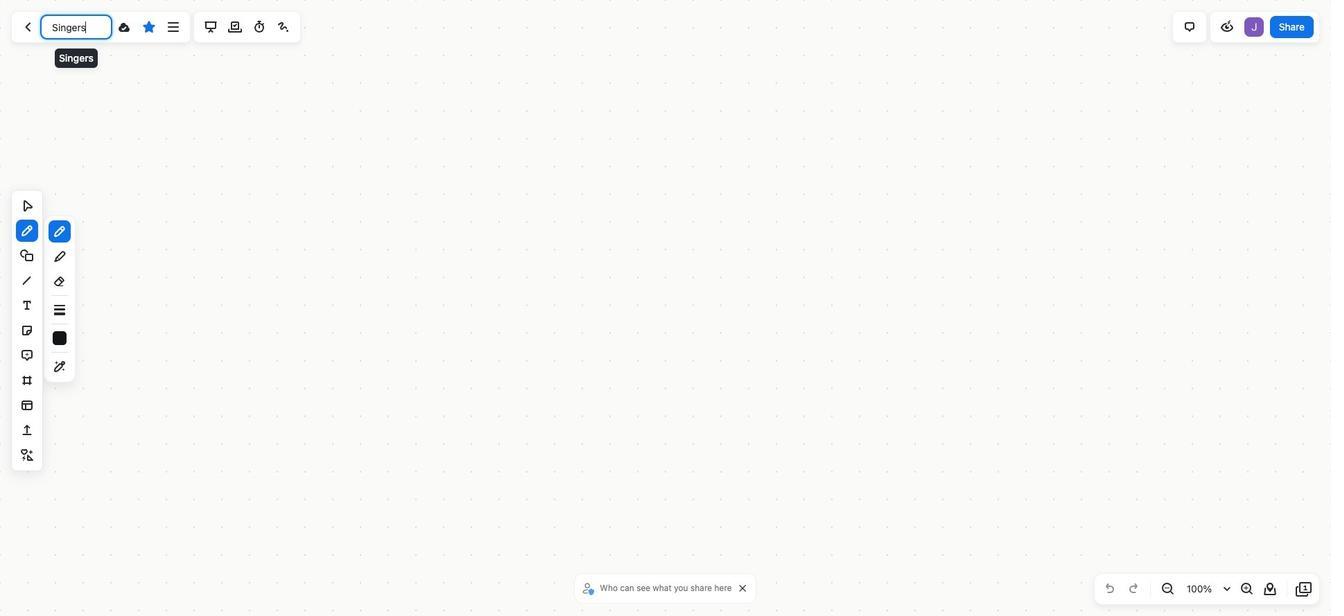 Task type: locate. For each thing, give the bounding box(es) containing it.
zoom in image
[[1238, 581, 1255, 598]]

close image
[[740, 585, 747, 592]]

timer image
[[251, 19, 268, 35]]

jacob simon list item
[[1243, 16, 1266, 38]]

tooltip
[[53, 39, 99, 69], [44, 216, 76, 383]]

list
[[1243, 16, 1266, 38]]

1 vertical spatial tooltip
[[44, 216, 76, 383]]

vote image
[[227, 19, 243, 35]]

Document name text field
[[42, 16, 111, 38]]

presentation image
[[202, 19, 219, 35]]

laser image
[[276, 19, 292, 35]]

dashboard image
[[20, 19, 37, 35]]



Task type: describe. For each thing, give the bounding box(es) containing it.
comment panel image
[[1181, 19, 1198, 35]]

zoom out image
[[1159, 581, 1176, 598]]

0 vertical spatial tooltip
[[53, 39, 99, 69]]

color menu item
[[53, 331, 67, 345]]

more options image
[[165, 19, 182, 35]]

pages image
[[1296, 581, 1313, 598]]



Task type: vqa. For each thing, say whether or not it's contained in the screenshot.
footer
no



